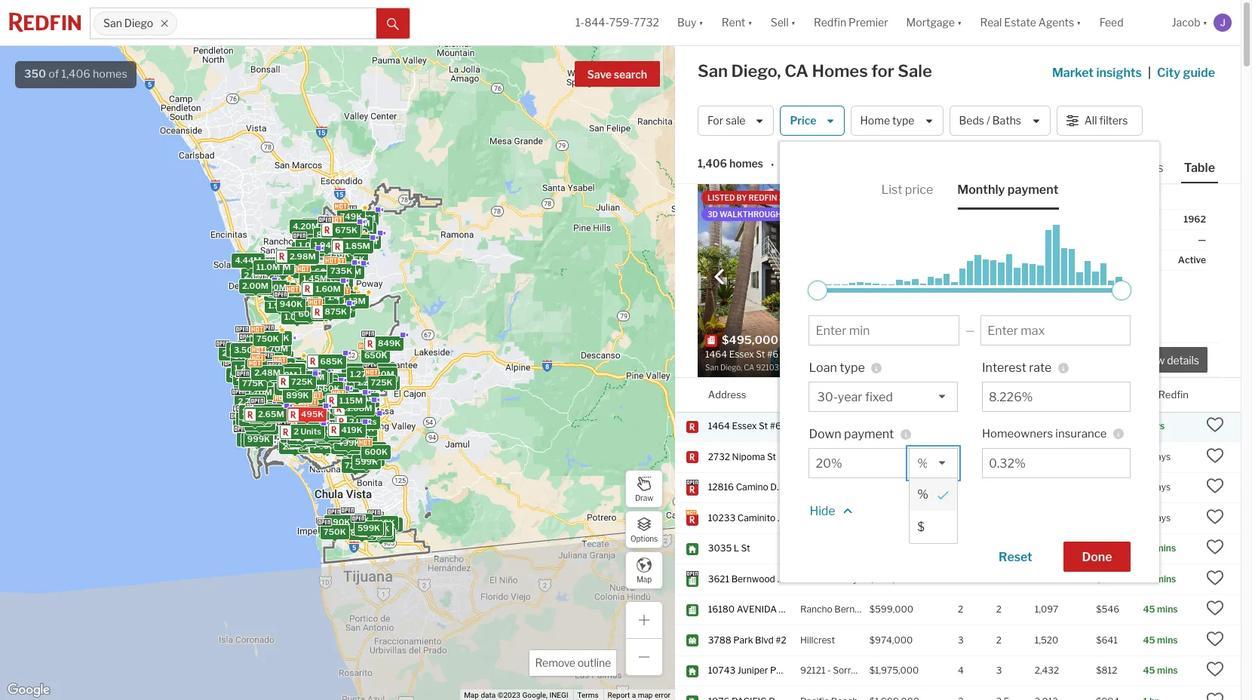 Task type: vqa. For each thing, say whether or not it's contained in the screenshot.


Task type: locate. For each thing, give the bounding box(es) containing it.
45 right $812
[[1143, 665, 1156, 676]]

1 days from the top
[[1151, 451, 1171, 462]]

3 45 from the top
[[1143, 665, 1156, 676]]

address
[[708, 388, 747, 400]]

san diego down 30-
[[801, 421, 843, 432]]

0 vertical spatial park
[[734, 634, 753, 646]]

0 vertical spatial 2.60m
[[350, 394, 376, 404]]

1 ▾ from the left
[[699, 16, 704, 29]]

1 vertical spatial 11.0m
[[241, 354, 264, 365]]

/
[[987, 114, 991, 127]]

mins right $641 at right bottom
[[1158, 634, 1178, 646]]

status
[[1107, 254, 1134, 266]]

beds / baths button
[[950, 106, 1051, 136]]

▾ right agents on the right top of page
[[1077, 16, 1082, 29]]

899k down 350k
[[286, 390, 309, 400]]

45 mins for $641
[[1143, 634, 1178, 646]]

real estate agents ▾ button
[[971, 0, 1091, 45]]

45 right $641 at right bottom
[[1143, 634, 1156, 646]]

▾
[[699, 16, 704, 29], [748, 16, 753, 29], [791, 16, 796, 29], [957, 16, 962, 29], [1077, 16, 1082, 29], [1203, 16, 1208, 29]]

1 vertical spatial homes
[[730, 157, 764, 170]]

sq.ft.
[[1035, 388, 1061, 400]]

0 horizontal spatial 620k
[[280, 364, 302, 374]]

1 vertical spatial 5.50m
[[241, 334, 267, 344]]

545k
[[335, 523, 358, 533]]

list price
[[882, 183, 934, 197]]

beds inside button
[[959, 114, 985, 127]]

for
[[872, 61, 895, 81]]

1 45 mins from the top
[[1143, 604, 1178, 615]]

0 vertical spatial st
[[759, 421, 768, 432]]

0 vertical spatial 490k
[[290, 431, 314, 442]]

st left #6
[[759, 421, 768, 432]]

1 vertical spatial 939k
[[334, 441, 356, 451]]

555k
[[300, 298, 323, 308]]

2 ▾ from the left
[[748, 16, 753, 29]]

1 vertical spatial 995k
[[312, 440, 334, 451]]

3 4 from the top
[[958, 665, 964, 676]]

1 vertical spatial 45 mins
[[1143, 634, 1178, 646]]

next button image
[[929, 269, 944, 284]]

mins down 15 mins
[[1158, 604, 1178, 615]]

1 vertical spatial park
[[770, 665, 790, 676]]

st for essex
[[759, 421, 768, 432]]

  text field for homeowners insurance
[[989, 456, 1125, 471]]

0 vertical spatial %
[[918, 456, 929, 471]]

map left data
[[464, 691, 479, 700]]

▾ right buy
[[699, 16, 704, 29]]

1.33m
[[286, 433, 311, 443]]

price button down san diego, ca homes for sale
[[781, 106, 845, 136]]

1.27m
[[350, 368, 374, 379]]

400k down 625k
[[300, 298, 323, 309]]

user photo image
[[1214, 14, 1232, 32]]

3 45 mins from the top
[[1143, 665, 1178, 676]]

1,406
[[61, 67, 90, 81], [698, 157, 727, 170]]

park right juniper
[[770, 665, 790, 676]]

45 for $812
[[1143, 665, 1156, 676]]

395k left 770k
[[321, 525, 344, 536]]

guide
[[1183, 66, 1216, 80]]

1 horizontal spatial 1,406
[[698, 157, 727, 170]]

list box
[[909, 448, 958, 544]]

beds left baths button
[[958, 388, 982, 400]]

3.20m
[[239, 433, 266, 444]]

875k
[[324, 306, 347, 317], [325, 404, 347, 415], [291, 411, 313, 422]]

4.00m
[[277, 409, 304, 420], [236, 420, 263, 431]]

0 vertical spatial 845k
[[303, 373, 326, 383]]

869k right 555k
[[326, 300, 349, 311]]

1 horizontal spatial 1.79m
[[330, 296, 355, 306]]

favorite button checkbox
[[929, 188, 954, 214]]

0 vertical spatial 700k
[[351, 223, 373, 234]]

425k down 669k
[[333, 426, 356, 436]]

45 mins right $641 at right bottom
[[1143, 634, 1178, 646]]

1 vertical spatial 45
[[1143, 634, 1156, 646]]

0 vertical spatial 575k
[[283, 396, 305, 406]]

2 5 days from the top
[[1143, 482, 1171, 493]]

redfin inside redfin premier button
[[814, 16, 847, 29]]

0 vertical spatial 475k
[[325, 379, 347, 389]]

0 horizontal spatial 3 units
[[250, 404, 278, 414]]

0 vertical spatial days
[[1151, 451, 1171, 462]]

previous button image
[[712, 269, 727, 284]]

0 vertical spatial 5.50m
[[294, 243, 321, 254]]

550k right 770k
[[376, 519, 399, 529]]

960k up 3.45m
[[249, 338, 272, 349]]

0 vertical spatial 1.08m
[[311, 292, 337, 303]]

diego left remove san diego icon
[[124, 17, 153, 30]]

2.20m
[[236, 372, 262, 383]]

550k
[[340, 430, 363, 441], [376, 519, 399, 529]]

2 vertical spatial days
[[1151, 512, 1171, 524]]

type inside dialog
[[840, 361, 865, 375]]

645k
[[277, 394, 300, 404]]

remove outline
[[535, 656, 611, 669]]

400k up 660k
[[306, 370, 329, 381]]

2 45 from the top
[[1143, 634, 1156, 646]]

% up $2,300,000
[[918, 456, 929, 471]]

419k
[[341, 424, 362, 435]]

2 horizontal spatial 1.08m
[[347, 403, 372, 413]]

price
[[905, 183, 934, 197]]

1.60m down 625k
[[315, 283, 341, 294]]

869k down 330k
[[329, 422, 352, 433]]

0 vertical spatial diego
[[124, 17, 153, 30]]

1.59m
[[284, 430, 309, 441]]

1.65m
[[294, 404, 319, 415], [285, 411, 310, 422]]

redfin inside on redfin button
[[1159, 388, 1189, 400]]

payment up $2,649,000 on the bottom right of the page
[[844, 427, 894, 441]]

days down hrs
[[1151, 451, 1171, 462]]

0 vertical spatial 3 units
[[250, 404, 278, 414]]

799k
[[328, 278, 350, 289], [267, 332, 289, 343], [317, 356, 339, 367], [277, 365, 299, 376], [289, 405, 311, 415], [333, 516, 355, 527]]

0 vertical spatial 939k
[[336, 401, 358, 412]]

homes left •
[[730, 157, 764, 170]]

5.50m
[[294, 243, 321, 254], [241, 334, 267, 344]]

1,406 homes •
[[698, 157, 774, 171]]

nipoma
[[732, 451, 765, 462]]

695k
[[339, 243, 361, 253]]

1 vertical spatial days
[[1151, 482, 1171, 493]]

0 horizontal spatial homes
[[93, 67, 127, 81]]

845k down 765k
[[350, 527, 373, 538]]

760k
[[297, 400, 320, 411]]

588 down sq.ft. button
[[1035, 421, 1053, 432]]

1.13m right the 685k
[[345, 365, 368, 375]]

798k
[[256, 331, 278, 342]]

475k
[[325, 379, 347, 389], [309, 406, 332, 416]]

$842 up hours
[[1046, 214, 1070, 225]]

1 4 from the top
[[958, 451, 964, 462]]

2 vertical spatial 1.08m
[[347, 403, 372, 413]]

2 days from the top
[[1151, 482, 1171, 493]]

1 vertical spatial 700k
[[314, 427, 337, 437]]

park
[[734, 634, 753, 646], [770, 665, 790, 676]]

photo of 1464 essex st #6, san diego, ca 92103 image
[[698, 184, 958, 377]]

845k down the 685k
[[303, 373, 326, 383]]

639
[[1035, 573, 1053, 585]]

1.09m up 2.98m
[[298, 240, 324, 250]]

1 vertical spatial 2.60m
[[290, 433, 316, 444]]

4 left reset "button"
[[958, 543, 964, 554]]

1 vertical spatial 850k
[[324, 406, 347, 417]]

0 vertical spatial favorite this home image
[[1206, 416, 1225, 434]]

3.45m
[[238, 350, 264, 361]]

1 horizontal spatial redfin
[[1159, 388, 1189, 400]]

45
[[1143, 604, 1156, 615], [1143, 634, 1156, 646], [1143, 665, 1156, 676]]

3.35m down 3.70m
[[244, 434, 270, 444]]

submit search image
[[387, 18, 399, 30]]

575k right 545k
[[367, 523, 389, 534]]

payment right monthly
[[1008, 183, 1059, 197]]

1
[[881, 333, 887, 347], [907, 333, 913, 347], [997, 421, 1001, 432], [958, 573, 962, 585], [997, 573, 1001, 585]]

maximum price slider
[[1113, 281, 1132, 300]]

0 vertical spatial —
[[1198, 234, 1206, 245]]

1 horizontal spatial 1.15m
[[302, 408, 325, 418]]

3.35m up 589k
[[264, 262, 291, 272]]

5 down 3 hrs
[[1143, 451, 1149, 462]]

960k down 479k
[[338, 443, 361, 454]]

940k right 349k
[[373, 377, 396, 387]]

on redfin
[[1143, 388, 1189, 400]]

type right loan
[[840, 361, 865, 375]]

0 horizontal spatial 500k
[[262, 407, 285, 418]]

1.08m
[[311, 292, 337, 303], [267, 375, 292, 385], [347, 403, 372, 413]]

3.30m down "2.95m" on the top left of page
[[269, 265, 296, 276]]

map inside map button
[[637, 575, 652, 584]]

1 vertical spatial 735k
[[352, 435, 374, 446]]

mins for $812
[[1158, 665, 1178, 676]]

675k
[[335, 224, 357, 235], [284, 427, 307, 437], [370, 529, 392, 540]]

homes
[[812, 61, 868, 81]]

0 vertical spatial 940k
[[279, 299, 302, 309]]

0 vertical spatial 850k
[[336, 224, 359, 235]]

925k down 419k at the left bottom of the page
[[339, 435, 361, 445]]

list
[[882, 183, 903, 197]]

4 ▾ from the left
[[957, 16, 962, 29]]

1,406 up the listed
[[698, 157, 727, 170]]

4 down "beds" button
[[958, 451, 964, 462]]

0 vertical spatial 395k
[[282, 362, 304, 373]]

1 favorite this home image from the top
[[1206, 416, 1225, 434]]

45 mins
[[1143, 604, 1178, 615], [1143, 634, 1178, 646], [1143, 665, 1178, 676]]

price down ca
[[790, 114, 817, 127]]

1,406 right of
[[61, 67, 90, 81]]

1 vertical spatial —
[[966, 324, 975, 337]]

2 favorite this home image from the top
[[1206, 447, 1225, 465]]

favorite this home image for 1
[[1206, 416, 1225, 434]]

735k down "868k"
[[352, 435, 374, 446]]

2 vertical spatial 4
[[958, 665, 964, 676]]

price right year
[[870, 388, 894, 400]]

1 vertical spatial $842
[[1097, 421, 1119, 432]]

575k
[[283, 396, 305, 406], [367, 523, 389, 534]]

san up point
[[801, 421, 817, 432]]

price
[[790, 114, 817, 127], [870, 388, 894, 400]]

heading
[[705, 333, 828, 373]]

$842 down $/sq.ft. button
[[1097, 421, 1119, 432]]

350k
[[278, 378, 301, 389]]

1 horizontal spatial 2.60m
[[350, 394, 376, 404]]

1.90m down 2.20m
[[237, 387, 263, 398]]

mins right $812
[[1158, 665, 1178, 676]]

2.85m
[[238, 364, 264, 375]]

620k up 299k
[[307, 398, 329, 408]]

1.09m down 920k
[[284, 311, 309, 322]]

for
[[708, 114, 724, 127]]

550k down 669k
[[340, 430, 363, 441]]

0 vertical spatial 480k
[[339, 401, 362, 412]]

930k
[[286, 433, 309, 443]]

0 vertical spatial san diego
[[103, 17, 153, 30]]

list price element
[[882, 171, 934, 210]]

market insights | city guide
[[1052, 66, 1216, 80]]

425k up 1.99m
[[316, 386, 338, 396]]

diego
[[124, 17, 153, 30], [819, 421, 843, 432]]

45 down 15
[[1143, 604, 1156, 615]]

mins right 15
[[1156, 573, 1177, 585]]

1 horizontal spatial 899k
[[286, 390, 309, 400]]

1 horizontal spatial 445k
[[319, 383, 341, 394]]

499k
[[328, 405, 351, 416], [337, 438, 360, 448]]

on redfin button
[[1143, 378, 1189, 412]]

buy
[[678, 16, 697, 29]]

1 5 days from the top
[[1143, 451, 1171, 462]]

1 vertical spatial 490k
[[327, 516, 350, 527]]

589k
[[248, 273, 271, 283]]

payment inside 'element'
[[1008, 183, 1059, 197]]

payment for down payment
[[844, 427, 894, 441]]

redfin right "on" at the right of page
[[1159, 388, 1189, 400]]

615k
[[288, 426, 309, 436]]

1 vertical spatial 2.50m
[[239, 412, 265, 423]]

0 horizontal spatial 899k
[[249, 280, 272, 291]]

type inside home type button
[[893, 114, 915, 127]]

8.57m
[[229, 369, 255, 380]]

1 45 from the top
[[1143, 604, 1156, 615]]

429k
[[317, 402, 340, 412], [333, 425, 356, 436]]

0 vertical spatial type
[[893, 114, 915, 127]]

0 horizontal spatial $842
[[1046, 214, 1070, 225]]

6 ▾ from the left
[[1203, 16, 1208, 29]]

1,406 inside 1,406 homes •
[[698, 157, 727, 170]]

0 vertical spatial 1.79m
[[330, 296, 355, 306]]

12816 camino del valle link
[[708, 482, 807, 494]]

1 vertical spatial redfin
[[1159, 388, 1189, 400]]

3.30m up the 1.98m on the top left of page
[[267, 288, 293, 299]]

45 mins for $546
[[1143, 604, 1178, 615]]

—
[[1198, 234, 1206, 245], [966, 324, 975, 337]]

1 vertical spatial 1,406
[[698, 157, 727, 170]]

baths right '/'
[[993, 114, 1022, 127]]

type right home
[[893, 114, 915, 127]]

  text field
[[989, 390, 1125, 404], [816, 456, 903, 471], [989, 456, 1125, 471]]

valle
[[786, 482, 807, 493]]

baths button
[[997, 378, 1023, 412]]

reset button
[[980, 542, 1052, 572]]

map down the options
[[637, 575, 652, 584]]

st right nipoma
[[767, 451, 776, 462]]

0 vertical spatial map
[[637, 575, 652, 584]]

0 vertical spatial 429k
[[317, 402, 340, 412]]

600k
[[298, 308, 321, 318], [291, 425, 314, 436], [320, 430, 343, 440], [364, 446, 387, 457]]

1.85m
[[345, 240, 370, 251]]

▾ for jacob ▾
[[1203, 16, 1208, 29]]

▾ right mortgage
[[957, 16, 962, 29]]

0 vertical spatial 425k
[[316, 386, 338, 396]]

draw
[[635, 493, 653, 502]]

3621 bernwood pl #108
[[708, 573, 810, 585]]

1 vertical spatial 575k
[[367, 523, 389, 534]]

payment
[[1008, 183, 1059, 197], [844, 427, 894, 441]]

3 ▾ from the left
[[791, 16, 796, 29]]

favorite this home image
[[1206, 416, 1225, 434], [1206, 447, 1225, 465], [1206, 477, 1225, 495]]

mins for $546
[[1158, 604, 1178, 615]]

5 up "6" in the right bottom of the page
[[1143, 482, 1149, 493]]

1 horizontal spatial diego
[[819, 421, 843, 432]]

1 horizontal spatial price
[[870, 388, 894, 400]]

10233 caminito surabaya link
[[708, 512, 817, 525]]

4 right $1,975,000
[[958, 665, 964, 676]]

1 % from the top
[[918, 456, 929, 471]]

10743 juniper park link
[[708, 665, 790, 677]]

10743 juniper park
[[708, 665, 790, 676]]

1 vertical spatial 620k
[[307, 398, 329, 408]]

940k down 325k
[[279, 299, 302, 309]]

options button
[[626, 511, 663, 549]]

beds left '/'
[[959, 114, 985, 127]]

▾ for mortgage ▾
[[957, 16, 962, 29]]

san left remove san diego icon
[[103, 17, 122, 30]]

0 horizontal spatial diego
[[124, 17, 153, 30]]

san
[[103, 17, 122, 30], [698, 61, 728, 81], [801, 421, 817, 432]]

850k
[[336, 224, 359, 235], [324, 406, 347, 417]]

1 horizontal spatial 940k
[[373, 377, 396, 387]]

1 vertical spatial beds
[[958, 388, 982, 400]]

1 horizontal spatial 500k
[[323, 267, 346, 277]]

diego down 30-
[[819, 421, 843, 432]]

0 vertical spatial 960k
[[249, 338, 272, 349]]

dialog
[[781, 142, 1160, 582], [909, 478, 958, 544]]

2.15m
[[248, 415, 273, 425]]

669k
[[333, 413, 356, 423]]

0 horizontal spatial 4.00m
[[236, 420, 263, 431]]

st right l
[[741, 543, 750, 554]]

45 mins down 15 mins
[[1143, 604, 1178, 615]]

5 days down hrs
[[1143, 451, 1171, 462]]

3 days from the top
[[1151, 512, 1171, 524]]

days up 6 days
[[1151, 482, 1171, 493]]

1 vertical spatial 400k
[[306, 370, 329, 381]]

map for map data ©2023 google, inegi
[[464, 691, 479, 700]]

1 vertical spatial san diego
[[801, 421, 843, 432]]

home type button
[[851, 106, 944, 136]]

500k down 996k
[[323, 267, 346, 277]]

▾ left user photo in the top of the page
[[1203, 16, 1208, 29]]

588 down next button icon
[[928, 333, 951, 347]]

google image
[[4, 681, 54, 700]]

mins for $922
[[1156, 573, 1177, 585]]

0 horizontal spatial park
[[734, 634, 753, 646]]

1 vertical spatial baths
[[997, 388, 1023, 400]]

0 vertical spatial 2.50m
[[298, 371, 324, 382]]

Enter max text field
[[988, 324, 1125, 338]]

5.65m
[[327, 405, 353, 416]]

$1,975,000
[[870, 665, 919, 676]]

— up "beds" button
[[966, 324, 975, 337]]

1.13m down '1.31m'
[[342, 295, 365, 306]]

1 vertical spatial 1.09m
[[284, 311, 309, 322]]

0 horizontal spatial 480k
[[286, 426, 309, 437]]

925k down 625k
[[307, 297, 329, 308]]

500k up 3.70m
[[262, 407, 285, 418]]

location
[[801, 388, 841, 400]]

favorite this home image
[[969, 351, 987, 369], [1206, 508, 1225, 526], [1206, 538, 1225, 556], [1206, 569, 1225, 587], [1206, 599, 1225, 617], [1206, 630, 1225, 648], [1206, 660, 1225, 679], [1206, 691, 1225, 700]]

  text field down homeowners insurance
[[989, 456, 1125, 471]]

None search field
[[178, 8, 377, 38]]

baths down interest
[[997, 388, 1023, 400]]

days right "6" in the right bottom of the page
[[1151, 512, 1171, 524]]

▾ for sell ▾
[[791, 16, 796, 29]]

0 vertical spatial beds
[[959, 114, 985, 127]]

1 horizontal spatial 550k
[[376, 519, 399, 529]]

1 vertical spatial map
[[464, 691, 479, 700]]

2 45 mins from the top
[[1143, 634, 1178, 646]]

1 vertical spatial price
[[870, 388, 894, 400]]

1.60m
[[308, 266, 333, 276], [315, 283, 341, 294], [310, 397, 335, 408], [242, 407, 267, 417]]

395k up 350k
[[282, 362, 304, 373]]

45 mins right $812
[[1143, 665, 1178, 676]]

0 vertical spatial 5 days
[[1143, 451, 1171, 462]]

0 vertical spatial payment
[[1008, 183, 1059, 197]]

1 vertical spatial 480k
[[286, 426, 309, 437]]

2
[[249, 406, 254, 417], [349, 416, 354, 427], [293, 426, 299, 437], [284, 426, 289, 437], [288, 433, 293, 443], [290, 434, 295, 445], [997, 543, 1002, 554], [958, 604, 964, 615], [997, 604, 1002, 615], [997, 634, 1002, 646]]

4.20m
[[292, 221, 319, 232]]



Task type: describe. For each thing, give the bounding box(es) containing it.
#38
[[824, 604, 842, 615]]

save search
[[587, 68, 647, 81]]

rent ▾ button
[[722, 0, 753, 45]]

sorrento
[[833, 665, 871, 676]]

0 horizontal spatial 445k
[[290, 372, 312, 383]]

sale
[[898, 61, 932, 81]]

google,
[[522, 691, 548, 700]]

dialog containing list price
[[781, 142, 1160, 582]]

590k
[[341, 230, 364, 241]]

949k up 950k
[[299, 380, 322, 391]]

1962
[[1184, 214, 1206, 225]]

list box containing %
[[909, 448, 958, 544]]

real estate agents ▾
[[980, 16, 1082, 29]]

3 inside listed by redfin 3 hrs ago 3d walkthrough
[[779, 193, 784, 202]]

2 vertical spatial 2.50m
[[285, 431, 312, 442]]

beds for beds
[[958, 388, 982, 400]]

  text field down down payment
[[816, 456, 903, 471]]

x-out this home image
[[999, 351, 1017, 369]]

1 vertical spatial 1.05m
[[293, 404, 319, 415]]

1 vertical spatial san
[[698, 61, 728, 81]]

0 horizontal spatial 395k
[[282, 362, 304, 373]]

3 hrs
[[1143, 421, 1165, 432]]

0 vertical spatial 1.13m
[[342, 295, 365, 306]]

camino
[[736, 482, 769, 493]]

5 days for 5
[[1143, 482, 1171, 493]]

type for loan type
[[840, 361, 865, 375]]

925k down 695k at top left
[[342, 254, 365, 265]]

2 vertical spatial 1.03m
[[266, 360, 291, 370]]

fixed
[[865, 390, 893, 404]]

$875,000
[[870, 512, 913, 524]]

1 vertical spatial 1.13m
[[345, 365, 368, 375]]

5 right $2,300,000
[[958, 482, 964, 493]]

minimum price slider
[[808, 281, 828, 300]]

1 vertical spatial 1.15m
[[339, 395, 362, 405]]

5 ▾ from the left
[[1077, 16, 1082, 29]]

740k
[[285, 410, 308, 420]]

#108
[[788, 573, 810, 585]]

3788
[[708, 634, 732, 646]]

325k
[[271, 284, 293, 295]]

real estate agents ▾ link
[[980, 0, 1082, 45]]

1.60m up the 810k on the bottom left of page
[[310, 397, 335, 408]]

5 days for 4
[[1143, 451, 1171, 462]]

1 horizontal spatial 575k
[[367, 523, 389, 534]]

30-
[[818, 390, 838, 404]]

0 vertical spatial 3.35m
[[264, 262, 291, 272]]

▾ for rent ▾
[[748, 16, 753, 29]]

275k
[[336, 520, 358, 531]]

0 horizontal spatial 845k
[[303, 373, 326, 383]]

2 vertical spatial 700k
[[360, 443, 383, 454]]

1.38m
[[338, 398, 363, 408]]

1 horizontal spatial 495k
[[301, 409, 324, 419]]

interest rate
[[982, 361, 1052, 375]]

660k
[[317, 383, 340, 393]]

1.90m up the "990k"
[[253, 337, 279, 348]]

ranch
[[834, 512, 861, 524]]

5 for 4
[[1143, 451, 1149, 462]]

jacob ▾
[[1172, 16, 1208, 29]]

720k
[[344, 234, 367, 244]]

4 for $2,649,000
[[958, 451, 964, 462]]

1 vertical spatial 425k
[[333, 426, 356, 436]]

0 vertical spatial 869k
[[326, 300, 349, 311]]

1 horizontal spatial 4.00m
[[277, 409, 304, 420]]

0 vertical spatial 849k
[[308, 302, 331, 312]]

1 horizontal spatial 485k
[[327, 516, 350, 527]]

0 vertical spatial 500k
[[323, 267, 346, 277]]

0 vertical spatial 400k
[[300, 298, 323, 309]]

•
[[771, 158, 774, 171]]

2 vertical spatial san
[[801, 421, 817, 432]]

type for home type
[[893, 114, 915, 127]]

7732
[[634, 16, 659, 29]]

view details button
[[1133, 347, 1208, 373]]

1 vertical spatial 550k
[[376, 519, 399, 529]]

0 vertical spatial 3.30m
[[269, 265, 296, 276]]

estate
[[1005, 16, 1037, 29]]

rent
[[722, 16, 746, 29]]

sale
[[726, 114, 746, 127]]

45 for $546
[[1143, 604, 1156, 615]]

down
[[809, 427, 842, 441]]

terms link
[[578, 691, 599, 700]]

0 vertical spatial san
[[103, 17, 122, 30]]

1 horizontal spatial san diego
[[801, 421, 843, 432]]

910k
[[321, 521, 343, 531]]

15 mins
[[1143, 573, 1177, 585]]

925k up 669k
[[346, 397, 369, 407]]

1 horizontal spatial 675k
[[335, 224, 357, 235]]

685k
[[320, 356, 343, 366]]

remove san diego image
[[160, 19, 169, 28]]

2 4 from the top
[[958, 543, 964, 554]]

favorite button image
[[929, 188, 954, 214]]

mins for $641
[[1158, 634, 1178, 646]]

hoa
[[970, 254, 990, 266]]

320k
[[299, 409, 322, 420]]

0 vertical spatial 735k
[[330, 265, 352, 276]]

days for 4
[[1151, 451, 1171, 462]]

479k
[[330, 428, 352, 438]]

sq.ft. button
[[1035, 378, 1061, 412]]

on
[[1143, 388, 1157, 400]]

45 for $641
[[1143, 634, 1156, 646]]

0 horizontal spatial 490k
[[290, 431, 314, 442]]

1 horizontal spatial 960k
[[338, 443, 361, 454]]

949k up 1.99m
[[312, 380, 334, 390]]

1,097
[[1035, 604, 1059, 615]]

2732 nipoma st link
[[708, 451, 787, 464]]

homes inside 1,406 homes •
[[730, 157, 764, 170]]

1 horizontal spatial 620k
[[307, 398, 329, 408]]

1 vertical spatial 429k
[[333, 425, 356, 436]]

st for l
[[741, 543, 750, 554]]

Enter min text field
[[816, 324, 953, 338]]

map for map
[[637, 575, 652, 584]]

baths inside beds / baths button
[[993, 114, 1022, 127]]

0 horizontal spatial 830k
[[237, 376, 259, 387]]

1 horizontal spatial 845k
[[350, 527, 373, 538]]

$713
[[1097, 543, 1117, 554]]

630k
[[338, 228, 361, 239]]

save
[[587, 68, 612, 81]]

0 vertical spatial 588
[[928, 333, 951, 347]]

loma
[[825, 451, 849, 462]]

844-
[[585, 16, 609, 29]]

0 horizontal spatial 675k
[[284, 427, 307, 437]]

2 vertical spatial 1.15m
[[302, 408, 325, 418]]

13
[[1143, 543, 1154, 554]]

0 vertical spatial 899k
[[249, 280, 272, 291]]

868k
[[351, 423, 374, 434]]

3.40m
[[249, 424, 275, 435]]

1 horizontal spatial $842
[[1097, 421, 1119, 432]]

0 vertical spatial $842
[[1046, 214, 1070, 225]]

3d
[[708, 210, 718, 219]]

essex
[[732, 421, 757, 432]]

1 vertical spatial 588
[[1035, 421, 1053, 432]]

45 mins for $812
[[1143, 665, 1178, 676]]

0 vertical spatial 499k
[[328, 405, 351, 416]]

1 horizontal spatial 480k
[[339, 401, 362, 412]]

all filters button
[[1057, 106, 1143, 136]]

  text field for interest rate
[[989, 390, 1125, 404]]

terms
[[578, 691, 599, 700]]

a
[[632, 691, 636, 700]]

10743
[[708, 665, 736, 676]]

remove outline button
[[530, 650, 616, 676]]

1 vertical spatial 395k
[[321, 525, 344, 536]]

0 vertical spatial 550k
[[340, 430, 363, 441]]

1 horizontal spatial 830k
[[297, 374, 320, 385]]

0 horizontal spatial 575k
[[283, 396, 305, 406]]

299k
[[300, 409, 322, 420]]

0 vertical spatial 1.03m
[[305, 231, 330, 242]]

10233 caminito surabaya
[[708, 512, 817, 524]]

3 favorite this home image from the top
[[1206, 477, 1225, 495]]

draw button
[[626, 470, 663, 508]]

days for 5
[[1151, 482, 1171, 493]]

beds for beds / baths
[[959, 114, 985, 127]]

0 vertical spatial price
[[790, 114, 817, 127]]

0 vertical spatial price button
[[781, 106, 845, 136]]

0 horizontal spatial san diego
[[103, 17, 153, 30]]

search
[[614, 68, 647, 81]]

2.10m
[[283, 427, 308, 438]]

1 vertical spatial 500k
[[262, 407, 285, 418]]

l
[[734, 543, 739, 554]]

4.44m
[[235, 255, 261, 265]]

buy ▾
[[678, 16, 704, 29]]

1 vertical spatial 1.03m
[[327, 304, 352, 315]]

1 vertical spatial 1.79m
[[282, 403, 307, 414]]

st for nipoma
[[767, 451, 776, 462]]

dialog containing %
[[909, 478, 958, 544]]

0 vertical spatial 995k
[[333, 400, 356, 410]]

1.60m up 1.88m
[[242, 407, 267, 417]]

2 horizontal spatial 675k
[[370, 529, 392, 540]]

— inside dialog
[[966, 324, 975, 337]]

1 horizontal spatial 5.50m
[[294, 243, 321, 254]]

juniper
[[738, 665, 768, 676]]

1.60m down 2.98m
[[308, 266, 333, 276]]

$2,649,000
[[870, 451, 921, 462]]

0 horizontal spatial 1.08m
[[267, 375, 292, 385]]

5 for 5
[[1143, 482, 1149, 493]]

1,520
[[1035, 634, 1059, 646]]

photos button
[[1121, 160, 1181, 182]]

0 horizontal spatial 495k
[[250, 406, 273, 416]]

monthly payment element
[[958, 171, 1059, 210]]

down payment
[[809, 427, 894, 441]]

1 horizontal spatial —
[[1198, 234, 1206, 245]]

570k
[[288, 411, 310, 421]]

349k
[[332, 375, 354, 385]]

payment for monthly payment
[[1008, 183, 1059, 197]]

favorite this home image for 3
[[1206, 447, 1225, 465]]

0 horizontal spatial 1.15m
[[270, 361, 294, 371]]

error
[[655, 691, 671, 700]]

1 horizontal spatial 3 units
[[287, 434, 315, 445]]

0 horizontal spatial 940k
[[279, 299, 302, 309]]

0 vertical spatial 11.0m
[[256, 262, 280, 272]]

0 vertical spatial 1.09m
[[298, 240, 324, 250]]

1 vertical spatial diego
[[819, 421, 843, 432]]

996k
[[326, 249, 349, 259]]

0 vertical spatial 1,406
[[61, 67, 90, 81]]

$812
[[1097, 665, 1118, 676]]

0 horizontal spatial 485k
[[288, 433, 311, 443]]

1.07m
[[345, 217, 370, 228]]

1.55m
[[257, 362, 282, 373]]

1 horizontal spatial 650k
[[364, 350, 387, 361]]

1.90m up 389k
[[330, 390, 355, 401]]

-
[[828, 665, 831, 676]]

1 vertical spatial price button
[[870, 378, 894, 412]]

759-
[[609, 16, 634, 29]]

2 % from the top
[[918, 487, 929, 502]]

4 for $1,975,000
[[958, 665, 964, 676]]

1 vertical spatial 940k
[[373, 377, 396, 387]]

696k
[[277, 382, 300, 393]]

1.49m
[[328, 292, 353, 302]]

290k
[[327, 423, 350, 433]]

1 vertical spatial 869k
[[329, 422, 352, 433]]

▾ for buy ▾
[[699, 16, 704, 29]]

hrs
[[1151, 421, 1165, 432]]

mortgage
[[907, 16, 955, 29]]

2.79m
[[296, 402, 321, 413]]

feed button
[[1091, 0, 1163, 45]]

mins right 13
[[1156, 543, 1176, 554]]

6
[[1143, 512, 1149, 524]]

1 horizontal spatial 490k
[[327, 516, 350, 527]]

949k up 312k
[[310, 425, 333, 436]]

2 vertical spatial 849k
[[301, 440, 324, 450]]

map region
[[0, 0, 737, 700]]

sell
[[771, 16, 789, 29]]



